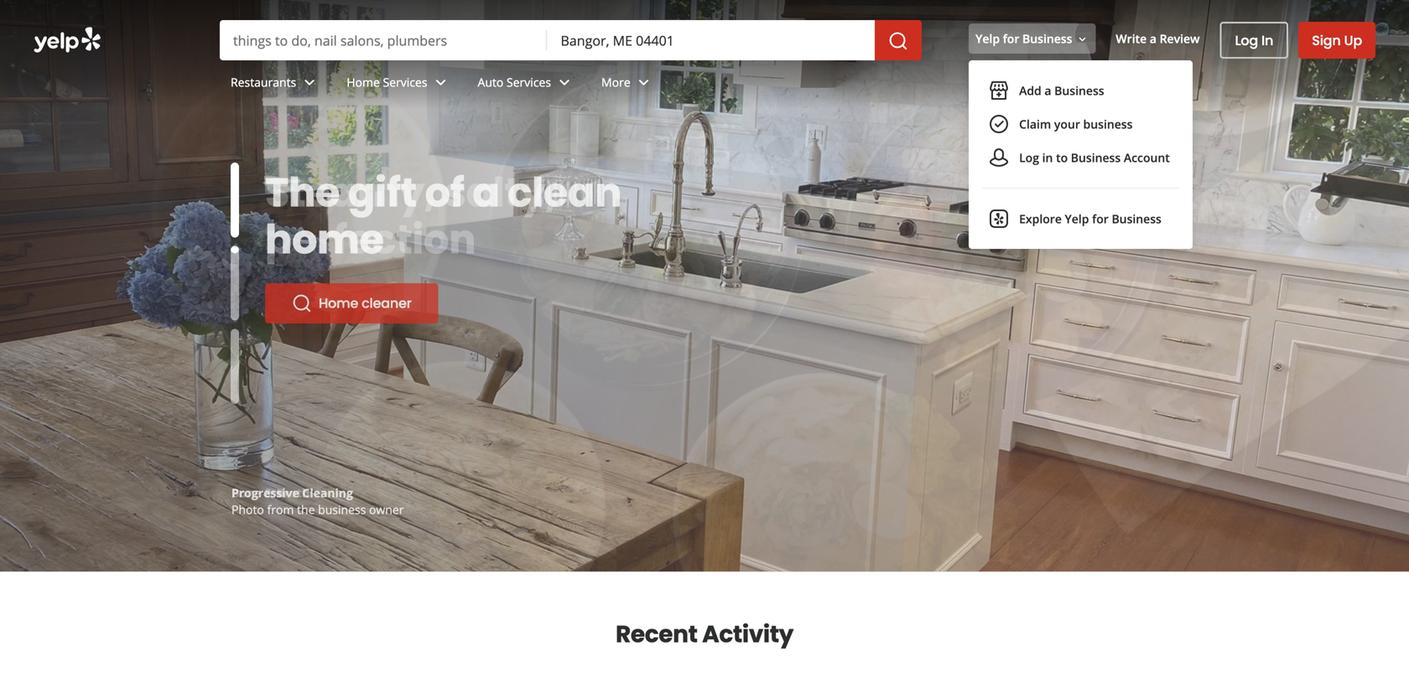 Task type: describe. For each thing, give the bounding box(es) containing it.
yelp for business
[[976, 31, 1073, 47]]

auto services link
[[464, 60, 588, 109]]

0 horizontal spatial yelp
[[976, 31, 1000, 47]]

bone & broth photo from the business owner
[[232, 485, 404, 518]]

24 chevron down v2 image for auto services
[[555, 72, 575, 93]]

bone
[[232, 485, 261, 501]]

write a review link
[[1109, 24, 1207, 54]]

in
[[1262, 31, 1274, 50]]

your
[[1055, 116, 1081, 132]]

none field near
[[561, 31, 862, 49]]

a inside the gift of a clean home
[[473, 164, 500, 221]]

log for log in to business account
[[1019, 150, 1039, 166]]

from inside bone & broth photo from the business owner
[[267, 502, 294, 518]]

sign up
[[1312, 31, 1362, 50]]

progressive cleaning link
[[232, 485, 353, 501]]

home services
[[347, 74, 427, 90]]

home
[[265, 211, 384, 268]]

home cleaner
[[319, 294, 412, 313]]

the inside bone & broth photo from the business owner
[[297, 502, 315, 518]]

log in
[[1235, 31, 1274, 50]]

add a business button
[[983, 74, 1180, 108]]

services for home services
[[383, 74, 427, 90]]

log in to business account button
[[983, 141, 1180, 175]]

24 claim v2 image
[[989, 114, 1009, 134]]

home for home cleaner
[[319, 294, 358, 313]]

24 search v2 image for steamy, salty, perfection
[[292, 294, 312, 314]]

progressive cleaning photo from the business owner
[[232, 485, 404, 518]]

pho link
[[265, 284, 370, 324]]

business inside 'button'
[[1055, 83, 1105, 99]]

recent activity
[[616, 618, 794, 651]]

claim your business button
[[983, 108, 1180, 141]]

steamy,
[[265, 164, 436, 221]]

steamy, salty, perfection
[[265, 164, 557, 268]]

business inside bone & broth photo from the business owner
[[318, 502, 366, 518]]

photo inside progressive cleaning photo from the business owner
[[232, 502, 264, 518]]

24 search v2 image for the gift of a clean home
[[292, 294, 312, 314]]

business left "16 chevron down v2" 'icon'
[[1023, 31, 1073, 47]]

24 chevron down v2 image for restaurants
[[300, 72, 320, 93]]

explore banner section banner
[[0, 0, 1409, 572]]

claim your business
[[1019, 116, 1133, 132]]

restaurants link
[[217, 60, 333, 109]]

bone & broth link
[[232, 485, 310, 501]]

24 yelp for biz v2 image
[[989, 209, 1009, 229]]

write
[[1116, 31, 1147, 47]]

home for home services
[[347, 74, 380, 90]]

pho
[[319, 294, 344, 313]]

cleaner
[[362, 294, 412, 313]]

24 friends v2 image
[[989, 148, 1009, 168]]

&
[[264, 485, 273, 501]]

search image
[[889, 31, 909, 51]]

business inside claim your business button
[[1084, 116, 1133, 132]]

explore
[[1019, 211, 1062, 227]]

business categories element
[[217, 60, 1376, 109]]

in
[[1043, 150, 1053, 166]]

gift
[[348, 164, 417, 221]]

business down account
[[1112, 211, 1162, 227]]

more
[[602, 74, 631, 90]]

account
[[1124, 150, 1170, 166]]

broth
[[276, 485, 310, 501]]

up
[[1344, 31, 1362, 50]]

log in to business account
[[1019, 150, 1170, 166]]



Task type: vqa. For each thing, say whether or not it's contained in the screenshot.
topmost the 'Event'
no



Task type: locate. For each thing, give the bounding box(es) containing it.
0 vertical spatial home
[[347, 74, 380, 90]]

from
[[267, 502, 294, 518], [267, 502, 294, 518]]

2 vertical spatial a
[[473, 164, 500, 221]]

business up claim your business button
[[1055, 83, 1105, 99]]

a for add
[[1045, 83, 1052, 99]]

services right auto
[[507, 74, 551, 90]]

to
[[1056, 150, 1068, 166]]

1 horizontal spatial a
[[1045, 83, 1052, 99]]

a inside 'button'
[[1045, 83, 1052, 99]]

more link
[[588, 60, 668, 109]]

0 vertical spatial for
[[1003, 31, 1020, 47]]

0 vertical spatial log
[[1235, 31, 1259, 50]]

owner
[[369, 502, 404, 518], [369, 502, 404, 518]]

auto services
[[478, 74, 551, 90]]

sign
[[1312, 31, 1341, 50]]

for right explore
[[1092, 211, 1109, 227]]

1 services from the left
[[383, 74, 427, 90]]

2 24 chevron down v2 image from the left
[[431, 72, 451, 93]]

16 chevron down v2 image
[[1076, 33, 1089, 46]]

write a review
[[1116, 31, 1200, 47]]

Near text field
[[561, 31, 862, 49]]

yelp up the 24 add biz v2 icon
[[976, 31, 1000, 47]]

1 none field from the left
[[233, 31, 534, 49]]

review
[[1160, 31, 1200, 47]]

1 horizontal spatial yelp
[[1065, 211, 1089, 227]]

for up the 24 add biz v2 icon
[[1003, 31, 1020, 47]]

a right the write
[[1150, 31, 1157, 47]]

None search field
[[0, 0, 1409, 249], [220, 20, 925, 60], [0, 0, 1409, 249], [220, 20, 925, 60]]

services down find "text field"
[[383, 74, 427, 90]]

1 24 chevron down v2 image from the left
[[300, 72, 320, 93]]

24 chevron down v2 image
[[634, 72, 654, 93]]

none field up 24 chevron down v2 icon
[[561, 31, 862, 49]]

log in button
[[1220, 22, 1289, 59]]

24 chevron down v2 image
[[300, 72, 320, 93], [431, 72, 451, 93], [555, 72, 575, 93]]

2 services from the left
[[507, 74, 551, 90]]

photo
[[232, 502, 264, 518], [232, 502, 264, 518]]

0 horizontal spatial log
[[1019, 150, 1039, 166]]

24 search v2 image
[[292, 294, 312, 314], [292, 294, 312, 314]]

24 chevron down v2 image right auto services
[[555, 72, 575, 93]]

1 horizontal spatial log
[[1235, 31, 1259, 50]]

add
[[1019, 83, 1042, 99]]

none field up home services
[[233, 31, 534, 49]]

owner inside bone & broth photo from the business owner
[[369, 502, 404, 518]]

claim
[[1019, 116, 1051, 132]]

1 vertical spatial home
[[319, 294, 358, 313]]

Find text field
[[233, 31, 534, 49]]

business
[[1023, 31, 1073, 47], [1055, 83, 1105, 99], [1071, 150, 1121, 166], [1112, 211, 1162, 227]]

1 horizontal spatial services
[[507, 74, 551, 90]]

1 horizontal spatial none field
[[561, 31, 862, 49]]

explore yelp for business button
[[983, 202, 1180, 236]]

24 chevron down v2 image right restaurants
[[300, 72, 320, 93]]

add a business
[[1019, 83, 1105, 99]]

the
[[265, 164, 340, 221]]

24 chevron down v2 image inside restaurants link
[[300, 72, 320, 93]]

none field find
[[233, 31, 534, 49]]

1 vertical spatial log
[[1019, 150, 1039, 166]]

business right to
[[1071, 150, 1121, 166]]

log
[[1235, 31, 1259, 50], [1019, 150, 1039, 166]]

24 chevron down v2 image left auto
[[431, 72, 451, 93]]

None field
[[233, 31, 534, 49], [561, 31, 862, 49]]

24 search v2 image inside the home cleaner link
[[292, 294, 312, 314]]

0 horizontal spatial for
[[1003, 31, 1020, 47]]

log for log in
[[1235, 31, 1259, 50]]

services for auto services
[[507, 74, 551, 90]]

business inside progressive cleaning photo from the business owner
[[318, 502, 366, 518]]

photo inside bone & broth photo from the business owner
[[232, 502, 264, 518]]

home services link
[[333, 60, 464, 109]]

1 vertical spatial a
[[1045, 83, 1052, 99]]

a right add
[[1045, 83, 1052, 99]]

a right of
[[473, 164, 500, 221]]

24 chevron down v2 image inside home services link
[[431, 72, 451, 93]]

0 horizontal spatial 24 chevron down v2 image
[[300, 72, 320, 93]]

progressive
[[232, 485, 299, 501]]

clean
[[508, 164, 622, 221]]

a
[[1150, 31, 1157, 47], [1045, 83, 1052, 99], [473, 164, 500, 221]]

sign up button
[[1299, 22, 1376, 59]]

owner inside progressive cleaning photo from the business owner
[[369, 502, 404, 518]]

home down find "text field"
[[347, 74, 380, 90]]

2 none field from the left
[[561, 31, 862, 49]]

0 vertical spatial a
[[1150, 31, 1157, 47]]

yelp right explore
[[1065, 211, 1089, 227]]

home left cleaner
[[319, 294, 358, 313]]

of
[[425, 164, 464, 221]]

perfection
[[265, 211, 476, 268]]

home cleaner link
[[265, 284, 439, 324]]

the
[[297, 502, 315, 518], [297, 502, 315, 518]]

auto
[[478, 74, 504, 90]]

the inside progressive cleaning photo from the business owner
[[297, 502, 315, 518]]

yelp for business button
[[969, 24, 1096, 54]]

1 horizontal spatial for
[[1092, 211, 1109, 227]]

for
[[1003, 31, 1020, 47], [1092, 211, 1109, 227]]

24 chevron down v2 image inside auto services "link"
[[555, 72, 575, 93]]

a for write
[[1150, 31, 1157, 47]]

home
[[347, 74, 380, 90], [319, 294, 358, 313]]

cleaning
[[302, 485, 353, 501]]

2 horizontal spatial a
[[1150, 31, 1157, 47]]

home inside business categories 'element'
[[347, 74, 380, 90]]

restaurants
[[231, 74, 296, 90]]

from inside progressive cleaning photo from the business owner
[[267, 502, 294, 518]]

salty,
[[444, 164, 557, 221]]

activity
[[702, 618, 794, 651]]

0 horizontal spatial a
[[473, 164, 500, 221]]

3 24 chevron down v2 image from the left
[[555, 72, 575, 93]]

24 add biz v2 image
[[989, 81, 1009, 101]]

0 horizontal spatial services
[[383, 74, 427, 90]]

24 chevron down v2 image for home services
[[431, 72, 451, 93]]

the gift of a clean home
[[265, 164, 622, 268]]

explore yelp for business
[[1019, 211, 1162, 227]]

0 horizontal spatial none field
[[233, 31, 534, 49]]

services inside "link"
[[507, 74, 551, 90]]

yelp
[[976, 31, 1000, 47], [1065, 211, 1089, 227]]

recent
[[616, 618, 698, 651]]

0 vertical spatial yelp
[[976, 31, 1000, 47]]

24 search v2 image inside pho link
[[292, 294, 312, 314]]

1 vertical spatial for
[[1092, 211, 1109, 227]]

select slide image
[[231, 163, 239, 238]]

2 horizontal spatial 24 chevron down v2 image
[[555, 72, 575, 93]]

1 horizontal spatial 24 chevron down v2 image
[[431, 72, 451, 93]]

business
[[1084, 116, 1133, 132], [318, 502, 366, 518], [318, 502, 366, 518]]

services
[[383, 74, 427, 90], [507, 74, 551, 90]]

1 vertical spatial yelp
[[1065, 211, 1089, 227]]



